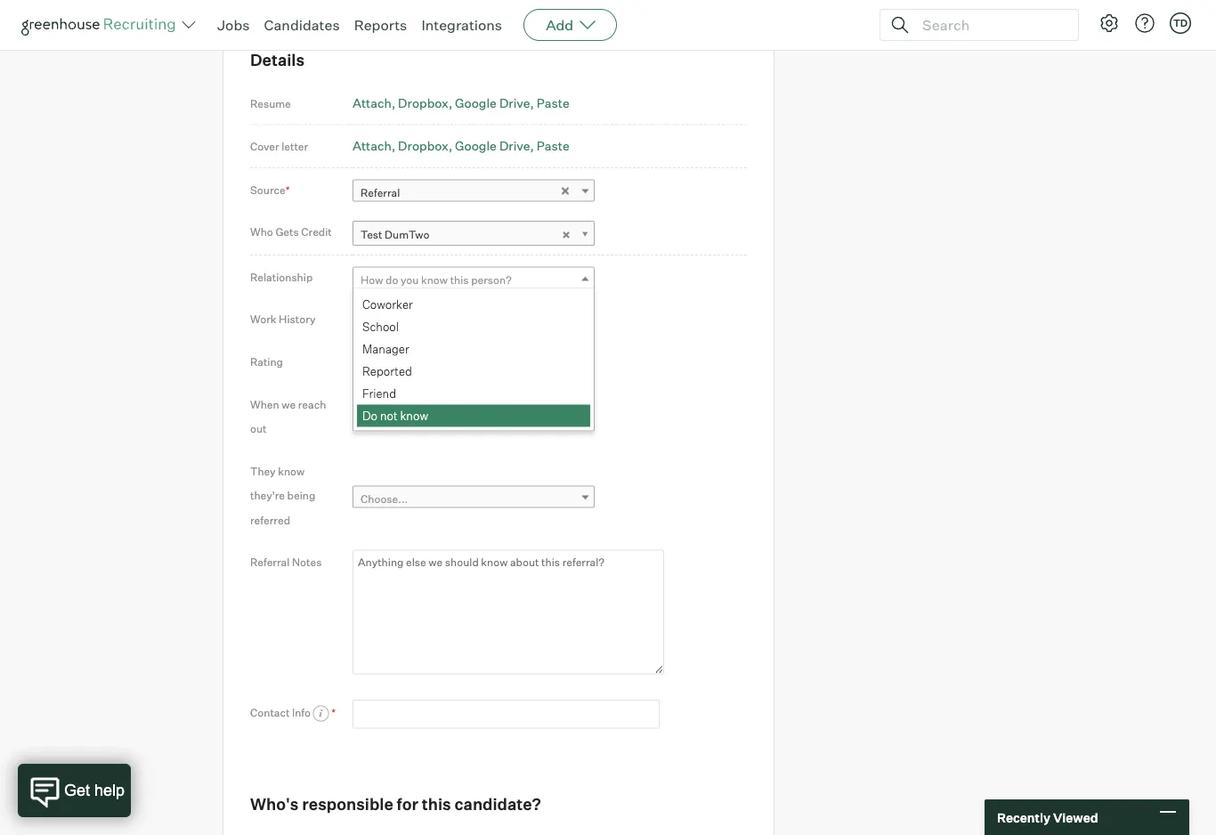 Task type: locate. For each thing, give the bounding box(es) containing it.
for
[[397, 795, 419, 815]]

1 attach link from the top
[[353, 95, 396, 111]]

how would you rate this person? link
[[353, 352, 595, 378]]

1 google drive link from the top
[[455, 95, 534, 111]]

2 vertical spatial know
[[278, 465, 305, 478]]

referral
[[361, 186, 400, 200], [250, 556, 290, 569]]

1 attach dropbox google drive paste from the top
[[353, 95, 570, 111]]

you
[[401, 274, 419, 287], [436, 316, 454, 330], [418, 359, 436, 372]]

2 vertical spatial this
[[422, 795, 451, 815]]

0 vertical spatial paste
[[537, 95, 570, 111]]

reach
[[298, 398, 326, 411]]

you inside how do you know this person? link
[[401, 274, 419, 287]]

attach right letter
[[353, 138, 392, 154]]

this inside 'link'
[[461, 359, 479, 372]]

attach dropbox google drive paste for cover letter
[[353, 138, 570, 154]]

google up referral link
[[455, 138, 497, 154]]

how
[[361, 274, 383, 287], [361, 316, 383, 330], [361, 359, 383, 372]]

google down integrations
[[455, 95, 497, 111]]

google drive link for resume
[[455, 95, 534, 111]]

referral for referral notes
[[250, 556, 290, 569]]

attach link
[[353, 95, 396, 111], [353, 138, 396, 154]]

0 vertical spatial attach
[[353, 95, 392, 111]]

3 how from the top
[[361, 359, 383, 372]]

1 how from the top
[[361, 274, 383, 287]]

this
[[450, 274, 469, 287], [461, 359, 479, 372], [422, 795, 451, 815]]

attach link right letter
[[353, 138, 396, 154]]

how inside 'link'
[[361, 359, 383, 372]]

attach down reports link
[[353, 95, 392, 111]]

how down manager on the left of page
[[361, 359, 383, 372]]

0 vertical spatial person?
[[471, 274, 512, 287]]

1 vertical spatial this
[[461, 359, 479, 372]]

cover letter
[[250, 140, 308, 153]]

contact
[[250, 706, 290, 719]]

0 vertical spatial dropbox
[[398, 95, 449, 111]]

0 horizontal spatial referral
[[250, 556, 290, 569]]

reports
[[354, 16, 407, 34]]

person? inside 'link'
[[482, 359, 522, 372]]

2 attach dropbox google drive paste from the top
[[353, 138, 570, 154]]

dropbox for resume
[[398, 95, 449, 111]]

0 vertical spatial referral
[[361, 186, 400, 200]]

2 google from the top
[[455, 138, 497, 154]]

this right rate
[[461, 359, 479, 372]]

candidate?
[[455, 795, 541, 815]]

attach dropbox google drive paste for resume
[[353, 95, 570, 111]]

0 vertical spatial google
[[455, 95, 497, 111]]

how left the do
[[361, 274, 383, 287]]

2 attach link from the top
[[353, 138, 396, 154]]

1 vertical spatial how
[[361, 316, 383, 330]]

referral for referral
[[361, 186, 400, 200]]

0 vertical spatial how
[[361, 274, 383, 287]]

do
[[386, 274, 398, 287]]

know right not
[[400, 409, 428, 423]]

dropbox
[[398, 95, 449, 111], [398, 138, 449, 154]]

dropbox link
[[398, 95, 453, 111], [398, 138, 453, 154]]

worked
[[456, 316, 493, 330]]

2 paste from the top
[[537, 138, 570, 154]]

person?
[[471, 274, 512, 287], [482, 359, 522, 372]]

person? for how do you know this person?
[[471, 274, 512, 287]]

1 vertical spatial drive
[[500, 138, 530, 154]]

how do you know this person? link
[[353, 267, 595, 293]]

this right for
[[422, 795, 451, 815]]

person? for how would you rate this person?
[[482, 359, 522, 372]]

1 vertical spatial you
[[436, 316, 454, 330]]

1 vertical spatial attach link
[[353, 138, 396, 154]]

attach link down reports link
[[353, 95, 396, 111]]

1 vertical spatial paste
[[537, 138, 570, 154]]

they
[[250, 465, 276, 478]]

0 vertical spatial attach dropbox google drive paste
[[353, 95, 570, 111]]

attach for resume
[[353, 95, 392, 111]]

1 vertical spatial referral
[[250, 556, 290, 569]]

know up being
[[278, 465, 305, 478]]

1 vertical spatial dropbox link
[[398, 138, 453, 154]]

1 vertical spatial *
[[332, 706, 336, 719]]

test dumtwo link
[[353, 221, 595, 247]]

how long have you worked with them? link
[[353, 309, 595, 335]]

add button
[[524, 9, 617, 41]]

google drive link up referral link
[[455, 138, 534, 154]]

paste
[[537, 95, 570, 111], [537, 138, 570, 154]]

1 vertical spatial person?
[[482, 359, 522, 372]]

you for rate
[[418, 359, 436, 372]]

manager
[[362, 342, 409, 356]]

1 vertical spatial attach
[[353, 138, 392, 154]]

know
[[421, 274, 448, 287], [400, 409, 428, 423], [278, 465, 305, 478]]

you inside how would you rate this person? 'link'
[[418, 359, 436, 372]]

2 vertical spatial you
[[418, 359, 436, 372]]

1 vertical spatial google drive link
[[455, 138, 534, 154]]

select an option link
[[353, 407, 595, 432]]

0 vertical spatial this
[[450, 274, 469, 287]]

option
[[409, 413, 443, 427]]

1 google from the top
[[455, 95, 497, 111]]

you right have
[[436, 316, 454, 330]]

referral up test
[[361, 186, 400, 200]]

1 horizontal spatial *
[[332, 706, 336, 719]]

contact info
[[250, 706, 313, 719]]

dropbox up referral link
[[398, 138, 449, 154]]

work history
[[250, 313, 316, 326]]

rate
[[439, 359, 458, 372]]

2 how from the top
[[361, 316, 383, 330]]

attach dropbox google drive paste
[[353, 95, 570, 111], [353, 138, 570, 154]]

* right the info
[[332, 706, 336, 719]]

gets
[[276, 226, 299, 239]]

how down coworker
[[361, 316, 383, 330]]

1 vertical spatial google
[[455, 138, 497, 154]]

0 vertical spatial paste link
[[537, 95, 570, 111]]

google drive link
[[455, 95, 534, 111], [455, 138, 534, 154]]

1 paste link from the top
[[537, 95, 570, 111]]

google drive link down integrations
[[455, 95, 534, 111]]

None text field
[[353, 700, 660, 729]]

person? up with
[[471, 274, 512, 287]]

relationship
[[250, 270, 313, 284]]

out
[[250, 422, 267, 436]]

1 horizontal spatial referral
[[361, 186, 400, 200]]

0 vertical spatial you
[[401, 274, 419, 287]]

1 vertical spatial know
[[400, 409, 428, 423]]

when we reach out
[[250, 398, 326, 436]]

referral left the notes
[[250, 556, 290, 569]]

attach
[[353, 95, 392, 111], [353, 138, 392, 154]]

1 dropbox from the top
[[398, 95, 449, 111]]

2 paste link from the top
[[537, 138, 570, 154]]

dropbox link down integrations
[[398, 95, 453, 111]]

choose...
[[361, 492, 408, 506]]

2 dropbox link from the top
[[398, 138, 453, 154]]

them?
[[519, 316, 551, 330]]

google
[[455, 95, 497, 111], [455, 138, 497, 154]]

select an option
[[361, 413, 443, 427]]

0 vertical spatial *
[[286, 183, 290, 196]]

2 dropbox from the top
[[398, 138, 449, 154]]

know right the do
[[421, 274, 448, 287]]

viewed
[[1054, 810, 1099, 825]]

1 dropbox link from the top
[[398, 95, 453, 111]]

jobs
[[217, 16, 250, 34]]

drive for cover letter
[[500, 138, 530, 154]]

td button
[[1170, 12, 1192, 34]]

0 vertical spatial google drive link
[[455, 95, 534, 111]]

greenhouse recruiting image
[[21, 14, 182, 36]]

you right the do
[[401, 274, 419, 287]]

1 vertical spatial paste link
[[537, 138, 570, 154]]

*
[[286, 183, 290, 196], [332, 706, 336, 719]]

you left rate
[[418, 359, 436, 372]]

responsible
[[302, 795, 393, 815]]

0 vertical spatial drive
[[500, 95, 530, 111]]

dumtwo
[[385, 228, 430, 241]]

long
[[386, 316, 408, 330]]

attach dropbox google drive paste down integrations
[[353, 95, 570, 111]]

dropbox down integrations
[[398, 95, 449, 111]]

jobs link
[[217, 16, 250, 34]]

who gets credit
[[250, 226, 332, 239]]

source
[[250, 183, 286, 196]]

paste link
[[537, 95, 570, 111], [537, 138, 570, 154]]

coworker
[[362, 298, 413, 312]]

how would you rate this person?
[[361, 359, 522, 372]]

* up gets
[[286, 183, 290, 196]]

1 attach from the top
[[353, 95, 392, 111]]

how do you know this person?
[[361, 274, 512, 287]]

2 google drive link from the top
[[455, 138, 534, 154]]

drive for resume
[[500, 95, 530, 111]]

drive
[[500, 95, 530, 111], [500, 138, 530, 154]]

person? down with
[[482, 359, 522, 372]]

reports link
[[354, 16, 407, 34]]

this up how long have you worked with them?
[[450, 274, 469, 287]]

not
[[380, 409, 398, 423]]

2 drive from the top
[[500, 138, 530, 154]]

0 vertical spatial dropbox link
[[398, 95, 453, 111]]

0 vertical spatial attach link
[[353, 95, 396, 111]]

attach link for resume
[[353, 95, 396, 111]]

1 drive from the top
[[500, 95, 530, 111]]

1 vertical spatial dropbox
[[398, 138, 449, 154]]

1 paste from the top
[[537, 95, 570, 111]]

dropbox link up referral link
[[398, 138, 453, 154]]

2 vertical spatial how
[[361, 359, 383, 372]]

2 attach from the top
[[353, 138, 392, 154]]

attach dropbox google drive paste up referral link
[[353, 138, 570, 154]]

1 vertical spatial attach dropbox google drive paste
[[353, 138, 570, 154]]



Task type: vqa. For each thing, say whether or not it's contained in the screenshot.
the topmost the to
no



Task type: describe. For each thing, give the bounding box(es) containing it.
google drive link for cover letter
[[455, 138, 534, 154]]

google for cover letter
[[455, 138, 497, 154]]

dropbox link for cover letter
[[398, 138, 453, 154]]

configure image
[[1099, 12, 1120, 34]]

integrations link
[[422, 16, 502, 34]]

coworker school manager reported friend do not know
[[362, 298, 428, 423]]

how for how long have you worked with them?
[[361, 316, 383, 330]]

choose... link
[[353, 486, 595, 512]]

details
[[250, 50, 305, 70]]

with
[[496, 316, 517, 330]]

dropbox link for resume
[[398, 95, 453, 111]]

rating
[[250, 355, 283, 369]]

td button
[[1167, 9, 1195, 37]]

recently
[[997, 810, 1051, 825]]

friend
[[362, 387, 396, 401]]

attach link for cover letter
[[353, 138, 396, 154]]

paste link for resume
[[537, 95, 570, 111]]

referral notes
[[250, 556, 322, 569]]

who
[[250, 226, 273, 239]]

paste link for cover letter
[[537, 138, 570, 154]]

dropbox for cover letter
[[398, 138, 449, 154]]

test
[[361, 228, 383, 241]]

credit
[[301, 226, 332, 239]]

you inside how long have you worked with them? link
[[436, 316, 454, 330]]

who's
[[250, 795, 299, 815]]

history
[[279, 313, 316, 326]]

Search text field
[[918, 12, 1062, 38]]

know inside coworker school manager reported friend do not know
[[400, 409, 428, 423]]

candidates link
[[264, 16, 340, 34]]

have
[[410, 316, 434, 330]]

work
[[250, 313, 277, 326]]

who's responsible for this candidate?
[[250, 795, 541, 815]]

notes
[[292, 556, 322, 569]]

integrations
[[422, 16, 502, 34]]

being
[[287, 489, 316, 502]]

when
[[250, 398, 279, 411]]

td
[[1174, 17, 1188, 29]]

paste for resume
[[537, 95, 570, 111]]

recently viewed
[[997, 810, 1099, 825]]

how long have you worked with them?
[[361, 316, 551, 330]]

school
[[362, 320, 399, 334]]

this for rate
[[461, 359, 479, 372]]

Referral Notes text field
[[353, 550, 664, 675]]

0 vertical spatial know
[[421, 274, 448, 287]]

an
[[394, 413, 407, 427]]

they're
[[250, 489, 285, 502]]

they know they're being referred
[[250, 465, 316, 527]]

would
[[386, 359, 416, 372]]

this for know
[[450, 274, 469, 287]]

how for how would you rate this person?
[[361, 359, 383, 372]]

google for resume
[[455, 95, 497, 111]]

test dumtwo
[[361, 228, 430, 241]]

candidates
[[264, 16, 340, 34]]

cover
[[250, 140, 279, 153]]

how for how do you know this person?
[[361, 274, 383, 287]]

source *
[[250, 183, 290, 196]]

know inside they know they're being referred
[[278, 465, 305, 478]]

do
[[362, 409, 378, 423]]

referral link
[[353, 180, 595, 205]]

you for know
[[401, 274, 419, 287]]

reported
[[362, 364, 412, 379]]

letter
[[282, 140, 308, 153]]

paste for cover letter
[[537, 138, 570, 154]]

resume
[[250, 97, 291, 110]]

info
[[292, 706, 311, 719]]

attach for cover letter
[[353, 138, 392, 154]]

we
[[282, 398, 296, 411]]

0 horizontal spatial *
[[286, 183, 290, 196]]

referred
[[250, 514, 290, 527]]

add
[[546, 16, 574, 34]]

select
[[361, 413, 392, 427]]



